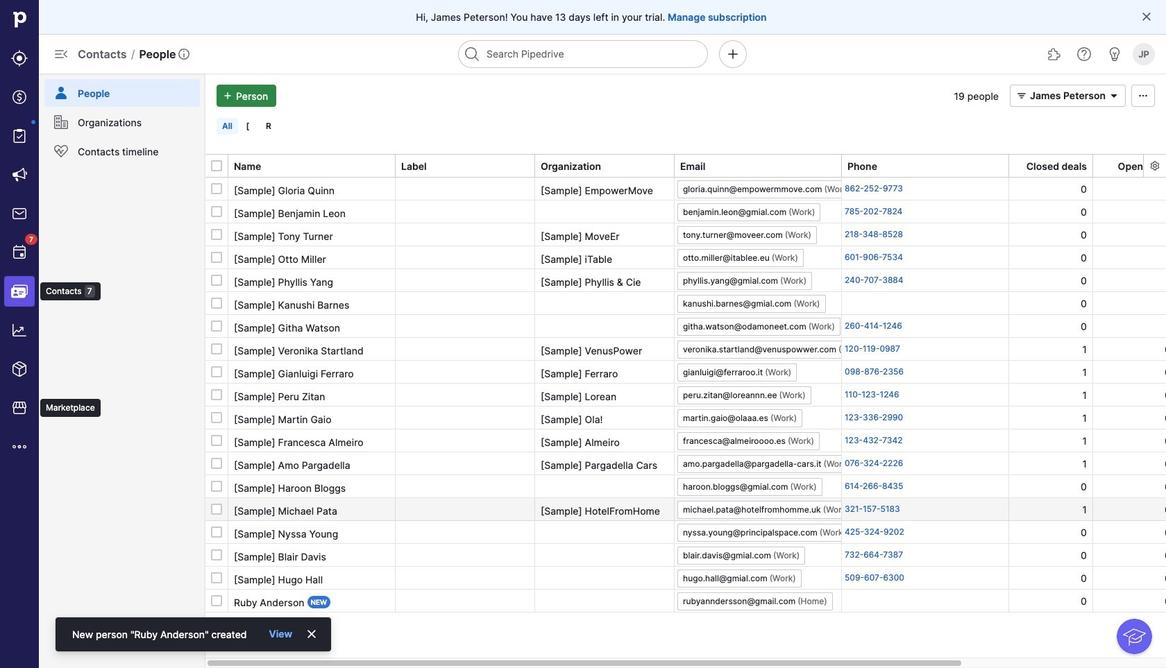 Task type: vqa. For each thing, say whether or not it's contained in the screenshot.
MM/DD/YYYY text field
no



Task type: describe. For each thing, give the bounding box(es) containing it.
0 vertical spatial menu item
[[39, 74, 206, 107]]

color primary inverted image
[[219, 90, 236, 101]]

1 color undefined image from the top
[[53, 114, 69, 131]]

1 vertical spatial menu item
[[0, 272, 39, 311]]

4 size s image from the top
[[211, 344, 222, 355]]

close image
[[306, 629, 318, 640]]

more image
[[11, 439, 28, 455]]

menu for 1st color primary image from left
[[39, 74, 206, 669]]

7 size s image from the top
[[211, 481, 222, 492]]

info image
[[179, 49, 190, 60]]

3 size s image from the top
[[211, 252, 222, 263]]

sales assistant image
[[1107, 46, 1123, 62]]

2 vertical spatial color undefined image
[[11, 244, 28, 261]]

3 size s image from the top
[[211, 298, 222, 309]]

6 size s image from the top
[[211, 390, 222, 401]]

7 size s image from the top
[[211, 458, 222, 469]]

4 size s image from the top
[[211, 321, 222, 332]]

9 size s image from the top
[[211, 527, 222, 538]]

2 horizontal spatial color primary image
[[1142, 11, 1153, 22]]

8 size s image from the top
[[211, 550, 222, 561]]

0 vertical spatial color undefined image
[[53, 85, 69, 101]]



Task type: locate. For each thing, give the bounding box(es) containing it.
quick help image
[[1076, 46, 1093, 62]]

6 size s image from the top
[[211, 435, 222, 446]]

knowledge center bot, also known as kc bot is an onboarding assistant that allows you to see the list of onboarding items in one place for quick and easy reference. this improves your in-app experience. image
[[1117, 620, 1153, 655]]

quick add image
[[725, 46, 742, 62]]

1 size s image from the top
[[211, 229, 222, 240]]

1 horizontal spatial color primary image
[[1135, 90, 1152, 101]]

sales inbox image
[[11, 206, 28, 222]]

insights image
[[11, 322, 28, 339]]

1 vertical spatial color undefined image
[[11, 128, 28, 144]]

color undefined image down the deals icon
[[11, 128, 28, 144]]

home image
[[9, 9, 30, 30]]

products image
[[11, 361, 28, 378]]

color undefined image
[[53, 114, 69, 131], [53, 143, 69, 160]]

1 vertical spatial color primary image
[[1106, 90, 1123, 101]]

2 size s image from the top
[[211, 206, 222, 217]]

size s image
[[211, 183, 222, 194], [211, 206, 222, 217], [211, 252, 222, 263], [211, 344, 222, 355], [211, 367, 222, 378], [211, 390, 222, 401], [211, 481, 222, 492], [211, 504, 222, 515], [211, 527, 222, 538], [211, 573, 222, 584]]

color primary image
[[1142, 11, 1153, 22], [1106, 90, 1123, 101], [211, 160, 222, 172]]

menu item
[[39, 74, 206, 107], [0, 272, 39, 311]]

size s image
[[211, 229, 222, 240], [211, 275, 222, 286], [211, 298, 222, 309], [211, 321, 222, 332], [211, 412, 222, 424], [211, 435, 222, 446], [211, 458, 222, 469], [211, 550, 222, 561], [211, 596, 222, 607]]

8 size s image from the top
[[211, 504, 222, 515]]

2 size s image from the top
[[211, 275, 222, 286]]

2 color primary image from the left
[[1135, 90, 1152, 101]]

campaigns image
[[11, 167, 28, 183]]

5 size s image from the top
[[211, 367, 222, 378]]

0 vertical spatial color primary image
[[1142, 11, 1153, 22]]

0 vertical spatial color undefined image
[[53, 114, 69, 131]]

contacts image
[[11, 283, 28, 300]]

1 size s image from the top
[[211, 183, 222, 194]]

2 vertical spatial color primary image
[[211, 160, 222, 172]]

0 horizontal spatial color primary image
[[211, 160, 222, 172]]

color primary image
[[1014, 90, 1030, 101], [1135, 90, 1152, 101]]

menu toggle image
[[53, 46, 69, 62]]

leads image
[[11, 50, 28, 67]]

menu
[[0, 0, 100, 669], [39, 74, 206, 669]]

1 color primary image from the left
[[1014, 90, 1030, 101]]

color undefined image
[[53, 85, 69, 101], [11, 128, 28, 144], [11, 244, 28, 261]]

9 size s image from the top
[[211, 596, 222, 607]]

menu for close icon on the bottom left of page
[[0, 0, 100, 669]]

deals image
[[11, 89, 28, 106]]

marketplace image
[[11, 400, 28, 417]]

5 size s image from the top
[[211, 412, 222, 424]]

color undefined image down the menu toggle image
[[53, 85, 69, 101]]

color undefined image up contacts icon
[[11, 244, 28, 261]]

10 size s image from the top
[[211, 573, 222, 584]]

1 horizontal spatial color primary image
[[1106, 90, 1123, 101]]

0 horizontal spatial color primary image
[[1014, 90, 1030, 101]]

Search Pipedrive field
[[458, 40, 708, 68]]

2 color undefined image from the top
[[53, 143, 69, 160]]

1 vertical spatial color undefined image
[[53, 143, 69, 160]]



